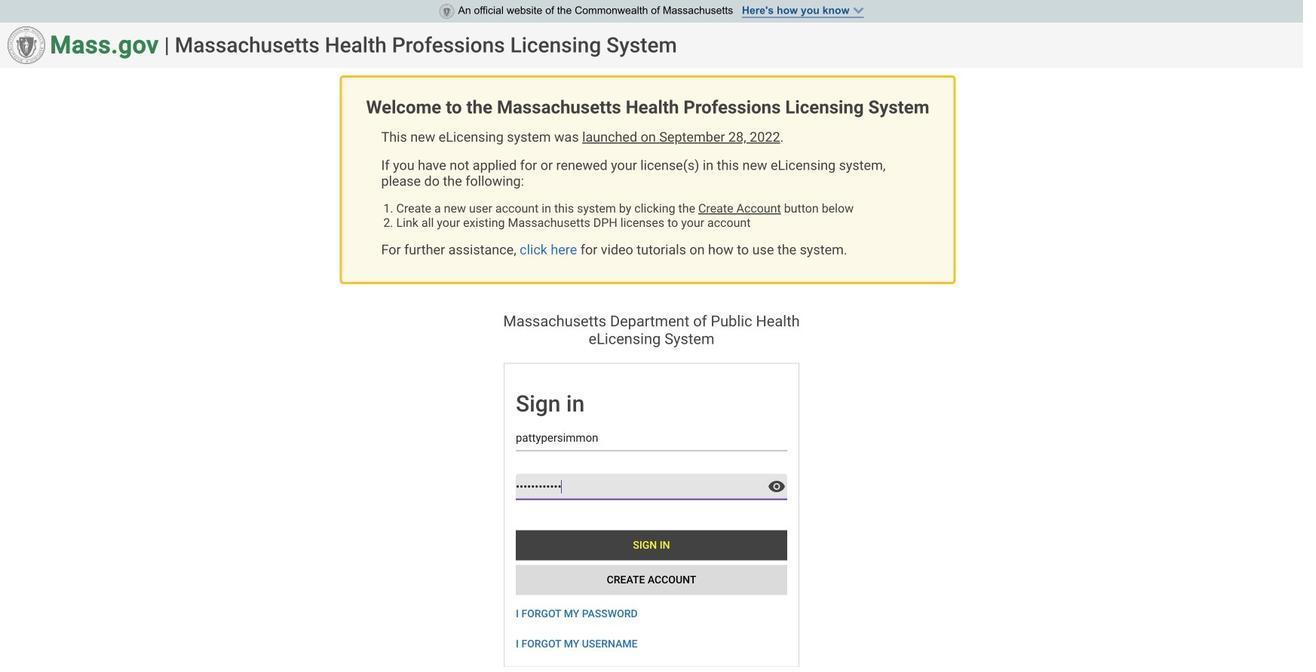 Task type: locate. For each thing, give the bounding box(es) containing it.
heading
[[175, 33, 677, 58]]

footer
[[15, 68, 1289, 313]]

no color image
[[768, 478, 788, 496]]



Task type: describe. For each thing, give the bounding box(es) containing it.
massachusetts state seal image
[[440, 4, 455, 19]]

massachusetts state seal image
[[8, 26, 45, 64]]

Username * text field
[[516, 425, 788, 451]]

Password * password field
[[516, 474, 768, 500]]



